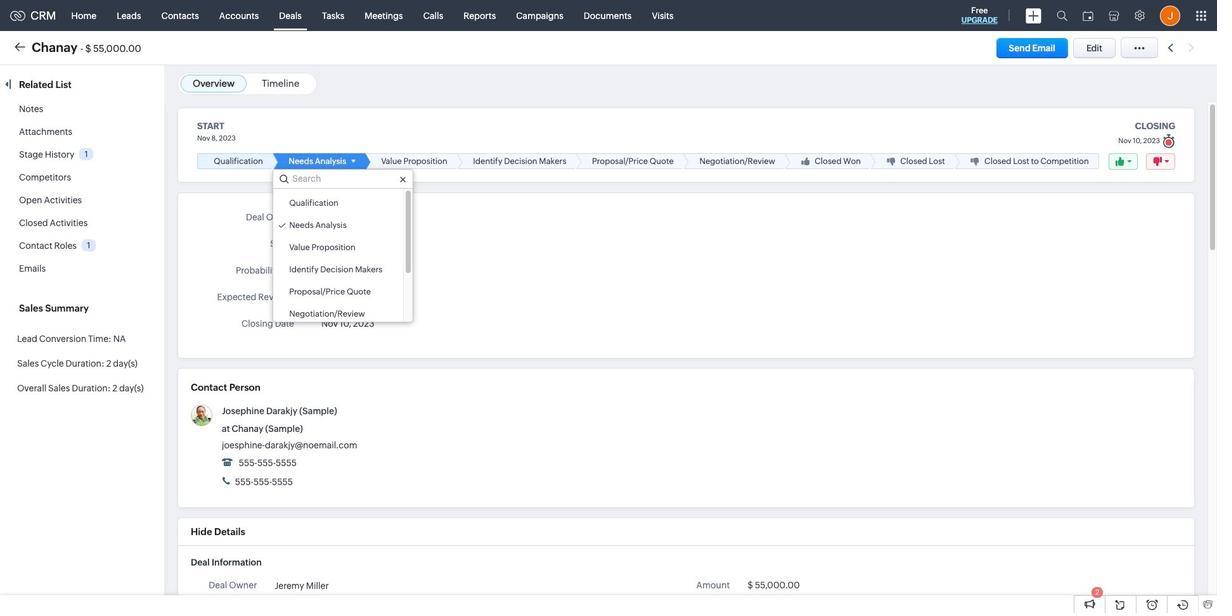 Task type: vqa. For each thing, say whether or not it's contained in the screenshot.
Search text field
yes



Task type: locate. For each thing, give the bounding box(es) containing it.
calendar image
[[1083, 10, 1094, 21]]

previous record image
[[1168, 44, 1174, 52]]



Task type: describe. For each thing, give the bounding box(es) containing it.
Search text field
[[274, 170, 413, 188]]

create menu image
[[1026, 8, 1042, 23]]

create menu element
[[1019, 0, 1050, 31]]

logo image
[[10, 10, 25, 21]]



